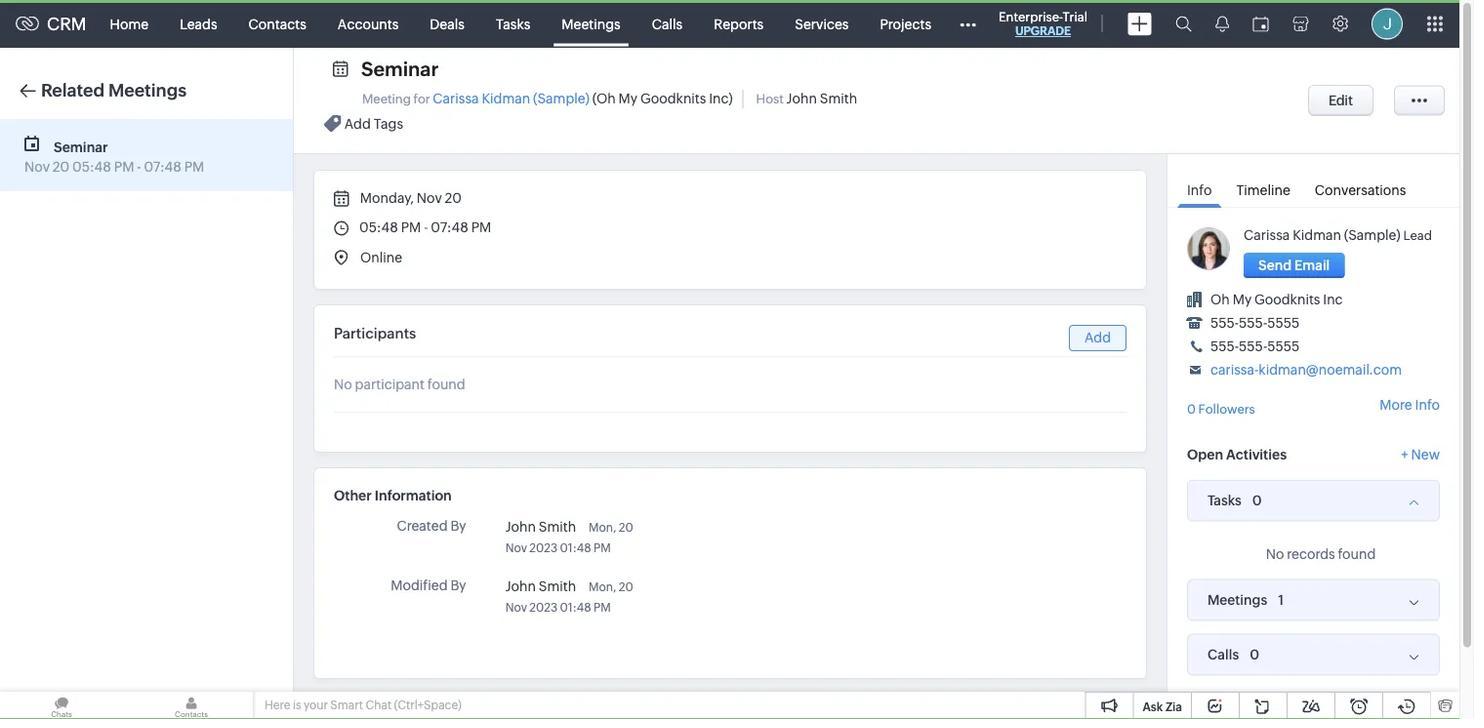 Task type: vqa. For each thing, say whether or not it's contained in the screenshot.
Seminar Nov 20 05:48 PM - 07:48 PM SEMINAR
yes



Task type: describe. For each thing, give the bounding box(es) containing it.
services link
[[779, 0, 865, 47]]

smart
[[330, 699, 363, 712]]

(ctrl+space)
[[394, 699, 462, 712]]

records
[[1287, 546, 1335, 562]]

0 horizontal spatial (sample)
[[533, 91, 590, 106]]

2023 for modified by
[[530, 601, 558, 614]]

mon, 20 nov 2023 01:48 pm for created by
[[505, 521, 633, 555]]

participants
[[334, 325, 416, 342]]

smith for created by
[[539, 519, 576, 535]]

01:48 for modified by
[[560, 601, 591, 614]]

info link
[[1178, 169, 1222, 208]]

lead
[[1404, 228, 1432, 243]]

tags
[[374, 116, 403, 131]]

followers
[[1199, 402, 1256, 416]]

related meetings
[[41, 81, 187, 101]]

create menu element
[[1116, 0, 1164, 47]]

reports
[[714, 16, 764, 32]]

smith for modified by
[[539, 579, 576, 594]]

0 vertical spatial smith
[[820, 91, 858, 106]]

modified
[[391, 578, 448, 594]]

0 for tasks
[[1253, 493, 1262, 509]]

kidman@noemail.com
[[1259, 362, 1402, 378]]

1 vertical spatial (sample)
[[1344, 228, 1401, 243]]

search image
[[1176, 16, 1192, 32]]

1 horizontal spatial -
[[424, 220, 428, 235]]

open
[[1187, 447, 1224, 462]]

reports link
[[698, 0, 779, 47]]

1 horizontal spatial carissa
[[1244, 228, 1290, 243]]

+
[[1402, 447, 1409, 462]]

add for add tags
[[345, 116, 371, 131]]

0 vertical spatial john
[[787, 91, 817, 106]]

- inside the seminar nov 20 05:48 pm - 07:48 pm
[[137, 159, 141, 175]]

mon, 20 nov 2023 01:48 pm for modified by
[[505, 581, 633, 614]]

1 vertical spatial my
[[1233, 292, 1252, 308]]

1 horizontal spatial kidman
[[1293, 228, 1342, 243]]

no records found
[[1266, 546, 1376, 562]]

0 for calls
[[1250, 647, 1260, 663]]

1 vertical spatial 05:48
[[359, 220, 398, 235]]

john for modified by
[[505, 579, 536, 594]]

carissa-kidman@noemail.com
[[1211, 362, 1402, 378]]

here is your smart chat (ctrl+space)
[[265, 699, 462, 712]]

1 horizontal spatial info
[[1415, 397, 1440, 412]]

zia
[[1166, 701, 1183, 714]]

add for add
[[1085, 330, 1111, 346]]

1 vertical spatial meetings
[[108, 81, 187, 101]]

home link
[[94, 0, 164, 47]]

crm
[[47, 14, 87, 34]]

leads link
[[164, 0, 233, 47]]

2 555-555-5555 from the top
[[1211, 339, 1300, 354]]

upgrade
[[1015, 24, 1071, 38]]

meeting for carissa kidman (sample) (oh my goodknits inc)
[[362, 91, 733, 106]]

oh
[[1211, 292, 1230, 308]]

projects
[[880, 16, 932, 32]]

other
[[334, 488, 372, 504]]

meetings inside "link"
[[562, 16, 621, 32]]

is
[[293, 699, 301, 712]]

new
[[1412, 447, 1440, 462]]

online
[[360, 250, 403, 266]]

meeting
[[362, 92, 411, 106]]

contacts
[[249, 16, 306, 32]]

conversations
[[1315, 183, 1407, 198]]

projects link
[[865, 0, 947, 47]]

carissa kidman (sample) lead
[[1244, 228, 1432, 243]]

1 vertical spatial 07:48
[[431, 220, 469, 235]]

deals link
[[414, 0, 480, 47]]

2 5555 from the top
[[1268, 339, 1300, 354]]

signals element
[[1204, 0, 1241, 48]]

mon, for created by
[[589, 521, 617, 534]]

ask zia
[[1143, 701, 1183, 714]]

0 horizontal spatial carissa kidman (sample) link
[[433, 91, 590, 106]]

other information
[[334, 488, 452, 504]]

accounts
[[338, 16, 399, 32]]

deals
[[430, 16, 465, 32]]

john smith for created by
[[505, 519, 576, 535]]

inc)
[[709, 91, 733, 106]]

related
[[41, 81, 104, 101]]

0 followers
[[1187, 402, 1256, 416]]

more
[[1380, 397, 1413, 412]]

enterprise-trial upgrade
[[999, 9, 1088, 38]]

20 inside the seminar nov 20 05:48 pm - 07:48 pm
[[53, 159, 70, 175]]

inc
[[1323, 292, 1343, 308]]

for
[[414, 92, 430, 106]]

(oh
[[592, 91, 616, 106]]

contacts link
[[233, 0, 322, 47]]

seminar for seminar nov 20 05:48 pm - 07:48 pm
[[54, 139, 108, 155]]

host
[[756, 92, 784, 106]]

1 vertical spatial goodknits
[[1255, 292, 1321, 308]]

07:48 inside the seminar nov 20 05:48 pm - 07:48 pm
[[144, 159, 181, 175]]

0 vertical spatial carissa
[[433, 91, 479, 106]]

create menu image
[[1128, 12, 1152, 36]]

monday,
[[360, 190, 414, 206]]

0 vertical spatial 0
[[1187, 402, 1196, 416]]

john smith for modified by
[[505, 579, 576, 594]]

contacts image
[[130, 692, 253, 720]]

add tags
[[345, 116, 403, 131]]

host john smith
[[756, 91, 858, 106]]

no for no participant found
[[334, 377, 352, 393]]

accounts link
[[322, 0, 414, 47]]

signals image
[[1216, 16, 1229, 32]]

1 vertical spatial calls
[[1208, 647, 1239, 663]]



Task type: locate. For each thing, give the bounding box(es) containing it.
5555 up carissa-kidman@noemail.com
[[1268, 339, 1300, 354]]

seminar inside the seminar nov 20 05:48 pm - 07:48 pm
[[54, 139, 108, 155]]

0 horizontal spatial kidman
[[482, 91, 530, 106]]

1 555-555-5555 from the top
[[1211, 315, 1300, 331]]

carissa
[[433, 91, 479, 106], [1244, 228, 1290, 243]]

0 horizontal spatial info
[[1187, 183, 1212, 198]]

chat
[[366, 699, 392, 712]]

1 vertical spatial -
[[424, 220, 428, 235]]

profile image
[[1372, 8, 1403, 40]]

1 vertical spatial mon,
[[589, 581, 617, 594]]

0 horizontal spatial carissa
[[433, 91, 479, 106]]

tasks right deals
[[496, 16, 531, 32]]

created
[[397, 519, 448, 534]]

1 by from the top
[[451, 519, 466, 534]]

services
[[795, 16, 849, 32]]

seminar nov 20 05:48 pm - 07:48 pm
[[24, 139, 204, 175]]

0 vertical spatial 5555
[[1268, 315, 1300, 331]]

05:48 inside the seminar nov 20 05:48 pm - 07:48 pm
[[72, 159, 111, 175]]

1 horizontal spatial meetings
[[562, 16, 621, 32]]

1 5555 from the top
[[1268, 315, 1300, 331]]

my
[[619, 91, 638, 106], [1233, 292, 1252, 308]]

1 vertical spatial smith
[[539, 519, 576, 535]]

1 vertical spatial info
[[1415, 397, 1440, 412]]

0 horizontal spatial meetings
[[108, 81, 187, 101]]

timeline link
[[1227, 169, 1301, 207]]

0 vertical spatial 555-555-5555
[[1211, 315, 1300, 331]]

by right modified at bottom left
[[451, 578, 466, 594]]

0 vertical spatial kidman
[[482, 91, 530, 106]]

0 vertical spatial seminar
[[361, 58, 439, 80]]

meetings
[[562, 16, 621, 32], [108, 81, 187, 101], [1208, 593, 1268, 608]]

-
[[137, 159, 141, 175], [424, 220, 428, 235]]

found right participant
[[427, 377, 465, 393]]

2 vertical spatial 0
[[1250, 647, 1260, 663]]

here
[[265, 699, 290, 712]]

0 horizontal spatial seminar
[[54, 139, 108, 155]]

0 vertical spatial john smith
[[505, 519, 576, 535]]

1 vertical spatial kidman
[[1293, 228, 1342, 243]]

1 vertical spatial 0
[[1253, 493, 1262, 509]]

more info link
[[1380, 397, 1440, 412]]

tasks link
[[480, 0, 546, 47]]

profile element
[[1360, 0, 1415, 47]]

info right the more
[[1415, 397, 1440, 412]]

by
[[451, 519, 466, 534], [451, 578, 466, 594]]

add
[[345, 116, 371, 131], [1085, 330, 1111, 346]]

meetings left 1
[[1208, 593, 1268, 608]]

0 horizontal spatial add
[[345, 116, 371, 131]]

1 vertical spatial found
[[1338, 546, 1376, 562]]

0 vertical spatial no
[[334, 377, 352, 393]]

2 vertical spatial meetings
[[1208, 593, 1268, 608]]

1 vertical spatial carissa kidman (sample) link
[[1244, 228, 1401, 243]]

0 vertical spatial 01:48
[[560, 541, 591, 555]]

ask
[[1143, 701, 1163, 714]]

07:48 down the related meetings
[[144, 159, 181, 175]]

carissa-kidman@noemail.com link
[[1211, 362, 1402, 378]]

1 vertical spatial add
[[1085, 330, 1111, 346]]

info
[[1187, 183, 1212, 198], [1415, 397, 1440, 412]]

1 john smith from the top
[[505, 519, 576, 535]]

monday, nov 20
[[357, 190, 462, 206]]

1 horizontal spatial calls
[[1208, 647, 1239, 663]]

0 horizontal spatial my
[[619, 91, 638, 106]]

seminar
[[361, 58, 439, 80], [54, 139, 108, 155]]

tasks
[[496, 16, 531, 32], [1208, 493, 1242, 509]]

more info
[[1380, 397, 1440, 412]]

no
[[334, 377, 352, 393], [1266, 546, 1284, 562]]

05:48 pm - 07:48 pm
[[359, 220, 491, 235]]

0 vertical spatial add
[[345, 116, 371, 131]]

info inside 'link'
[[1187, 183, 1212, 198]]

1 horizontal spatial goodknits
[[1255, 292, 1321, 308]]

1 vertical spatial seminar
[[54, 139, 108, 155]]

no left records
[[1266, 546, 1284, 562]]

1 vertical spatial mon, 20 nov 2023 01:48 pm
[[505, 581, 633, 614]]

1 2023 from the top
[[530, 541, 558, 555]]

1 01:48 from the top
[[560, 541, 591, 555]]

meetings down home "link"
[[108, 81, 187, 101]]

2 mon, 20 nov 2023 01:48 pm from the top
[[505, 581, 633, 614]]

5555
[[1268, 315, 1300, 331], [1268, 339, 1300, 354]]

07:48
[[144, 159, 181, 175], [431, 220, 469, 235]]

info left timeline
[[1187, 183, 1212, 198]]

0 vertical spatial (sample)
[[533, 91, 590, 106]]

goodknits left inc)
[[641, 91, 706, 106]]

1 horizontal spatial found
[[1338, 546, 1376, 562]]

1 vertical spatial 2023
[[530, 601, 558, 614]]

goodknits left inc at the top of the page
[[1255, 292, 1321, 308]]

0 horizontal spatial calls
[[652, 16, 683, 32]]

no participant found
[[334, 377, 465, 393]]

1 vertical spatial tasks
[[1208, 493, 1242, 509]]

participant
[[355, 377, 425, 393]]

oh my goodknits inc
[[1211, 292, 1343, 308]]

555-555-5555
[[1211, 315, 1300, 331], [1211, 339, 1300, 354]]

1 mon, 20 nov 2023 01:48 pm from the top
[[505, 521, 633, 555]]

- down monday, nov 20 on the top
[[424, 220, 428, 235]]

calendar image
[[1253, 16, 1269, 32]]

carissa kidman (sample) link down conversations
[[1244, 228, 1401, 243]]

1 vertical spatial by
[[451, 578, 466, 594]]

crm link
[[16, 14, 87, 34]]

0 vertical spatial by
[[451, 519, 466, 534]]

0 horizontal spatial found
[[427, 377, 465, 393]]

2 by from the top
[[451, 578, 466, 594]]

0 vertical spatial 05:48
[[72, 159, 111, 175]]

(sample) left lead
[[1344, 228, 1401, 243]]

5555 down oh my goodknits inc
[[1268, 315, 1300, 331]]

1 horizontal spatial add
[[1085, 330, 1111, 346]]

tasks inside tasks link
[[496, 16, 531, 32]]

1 vertical spatial 5555
[[1268, 339, 1300, 354]]

555-555-5555 up carissa-
[[1211, 339, 1300, 354]]

carissa down timeline
[[1244, 228, 1290, 243]]

goodknits
[[641, 91, 706, 106], [1255, 292, 1321, 308]]

leads
[[180, 16, 217, 32]]

carissa-
[[1211, 362, 1259, 378]]

by for created by
[[451, 519, 466, 534]]

0 vertical spatial found
[[427, 377, 465, 393]]

1 mon, from the top
[[589, 521, 617, 534]]

0 horizontal spatial 05:48
[[72, 159, 111, 175]]

modified by
[[391, 578, 466, 594]]

meetings link
[[546, 0, 636, 47]]

1 horizontal spatial 05:48
[[359, 220, 398, 235]]

add link
[[1069, 325, 1127, 352]]

1 vertical spatial john smith
[[505, 579, 576, 594]]

mon,
[[589, 521, 617, 534], [589, 581, 617, 594]]

0
[[1187, 402, 1196, 416], [1253, 493, 1262, 509], [1250, 647, 1260, 663]]

0 horizontal spatial tasks
[[496, 16, 531, 32]]

01:48 for created by
[[560, 541, 591, 555]]

nov inside the seminar nov 20 05:48 pm - 07:48 pm
[[24, 159, 50, 175]]

my right oh
[[1233, 292, 1252, 308]]

0 vertical spatial 2023
[[530, 541, 558, 555]]

trial
[[1063, 9, 1088, 24]]

None button
[[1309, 85, 1374, 116], [1244, 253, 1345, 278], [1309, 85, 1374, 116], [1244, 253, 1345, 278]]

0 horizontal spatial no
[[334, 377, 352, 393]]

1 horizontal spatial my
[[1233, 292, 1252, 308]]

conversations link
[[1305, 169, 1416, 207]]

smith
[[820, 91, 858, 106], [539, 519, 576, 535], [539, 579, 576, 594]]

1 horizontal spatial seminar
[[361, 58, 439, 80]]

by for modified by
[[451, 578, 466, 594]]

carissa kidman (sample) link
[[433, 91, 590, 106], [1244, 228, 1401, 243]]

john right created by
[[505, 519, 536, 535]]

chats image
[[0, 692, 123, 720]]

mon, for modified by
[[589, 581, 617, 594]]

1 vertical spatial no
[[1266, 546, 1284, 562]]

0 vertical spatial -
[[137, 159, 141, 175]]

mon, 20 nov 2023 01:48 pm
[[505, 521, 633, 555], [505, 581, 633, 614]]

1 horizontal spatial 07:48
[[431, 220, 469, 235]]

Other Modules field
[[947, 8, 989, 40]]

information
[[375, 488, 452, 504]]

activities
[[1227, 447, 1287, 462]]

0 horizontal spatial 07:48
[[144, 159, 181, 175]]

2 mon, from the top
[[589, 581, 617, 594]]

home
[[110, 16, 149, 32]]

555-555-5555 down oh my goodknits inc
[[1211, 315, 1300, 331]]

timeline
[[1237, 183, 1291, 198]]

kidman down tasks link
[[482, 91, 530, 106]]

1 horizontal spatial carissa kidman (sample) link
[[1244, 228, 1401, 243]]

05:48
[[72, 159, 111, 175], [359, 220, 398, 235]]

0 vertical spatial mon,
[[589, 521, 617, 534]]

john smith
[[505, 519, 576, 535], [505, 579, 576, 594]]

2 horizontal spatial meetings
[[1208, 593, 1268, 608]]

john right host
[[787, 91, 817, 106]]

0 vertical spatial carissa kidman (sample) link
[[433, 91, 590, 106]]

1 vertical spatial carissa
[[1244, 228, 1290, 243]]

carissa kidman (sample) link down tasks link
[[433, 91, 590, 106]]

0 vertical spatial info
[[1187, 183, 1212, 198]]

2 john smith from the top
[[505, 579, 576, 594]]

1 horizontal spatial no
[[1266, 546, 1284, 562]]

tasks down open activities
[[1208, 493, 1242, 509]]

enterprise-
[[999, 9, 1063, 24]]

2 2023 from the top
[[530, 601, 558, 614]]

john right modified by at bottom
[[505, 579, 536, 594]]

created by
[[397, 519, 466, 534]]

(sample)
[[533, 91, 590, 106], [1344, 228, 1401, 243]]

0 vertical spatial my
[[619, 91, 638, 106]]

1 horizontal spatial tasks
[[1208, 493, 1242, 509]]

1 vertical spatial john
[[505, 519, 536, 535]]

found
[[427, 377, 465, 393], [1338, 546, 1376, 562]]

2 01:48 from the top
[[560, 601, 591, 614]]

seminar for seminar
[[361, 58, 439, 80]]

(sample) left '(oh' in the left top of the page
[[533, 91, 590, 106]]

555-
[[1211, 315, 1239, 331], [1239, 315, 1268, 331], [1211, 339, 1239, 354], [1239, 339, 1268, 354]]

add inside add link
[[1085, 330, 1111, 346]]

seminar up the meeting
[[361, 58, 439, 80]]

+ new
[[1402, 447, 1440, 462]]

0 vertical spatial calls
[[652, 16, 683, 32]]

0 vertical spatial tasks
[[496, 16, 531, 32]]

your
[[304, 699, 328, 712]]

01:48
[[560, 541, 591, 555], [560, 601, 591, 614]]

found right records
[[1338, 546, 1376, 562]]

0 horizontal spatial goodknits
[[641, 91, 706, 106]]

- down the related meetings
[[137, 159, 141, 175]]

05:48 up online
[[359, 220, 398, 235]]

05:48 down 'related'
[[72, 159, 111, 175]]

0 vertical spatial goodknits
[[641, 91, 706, 106]]

search element
[[1164, 0, 1204, 48]]

no left participant
[[334, 377, 352, 393]]

1 vertical spatial 555-555-5555
[[1211, 339, 1300, 354]]

2 vertical spatial john
[[505, 579, 536, 594]]

0 vertical spatial mon, 20 nov 2023 01:48 pm
[[505, 521, 633, 555]]

0 vertical spatial meetings
[[562, 16, 621, 32]]

found for no participant found
[[427, 377, 465, 393]]

found for no records found
[[1338, 546, 1376, 562]]

open activities
[[1187, 447, 1287, 462]]

by right created
[[451, 519, 466, 534]]

2023 for created by
[[530, 541, 558, 555]]

calls link
[[636, 0, 698, 47]]

kidman down conversations
[[1293, 228, 1342, 243]]

no for no records found
[[1266, 546, 1284, 562]]

1 vertical spatial 01:48
[[560, 601, 591, 614]]

1
[[1279, 593, 1284, 608]]

kidman
[[482, 91, 530, 106], [1293, 228, 1342, 243]]

pm
[[114, 159, 134, 175], [184, 159, 204, 175], [401, 220, 421, 235], [471, 220, 491, 235], [594, 541, 611, 555], [594, 601, 611, 614]]

calls
[[652, 16, 683, 32], [1208, 647, 1239, 663]]

1 horizontal spatial (sample)
[[1344, 228, 1401, 243]]

seminar down 'related'
[[54, 139, 108, 155]]

0 vertical spatial 07:48
[[144, 159, 181, 175]]

john for created by
[[505, 519, 536, 535]]

carissa right "for"
[[433, 91, 479, 106]]

my right '(oh' in the left top of the page
[[619, 91, 638, 106]]

2 vertical spatial smith
[[539, 579, 576, 594]]

07:48 down monday, nov 20 on the top
[[431, 220, 469, 235]]

meetings up '(oh' in the left top of the page
[[562, 16, 621, 32]]

0 horizontal spatial -
[[137, 159, 141, 175]]



